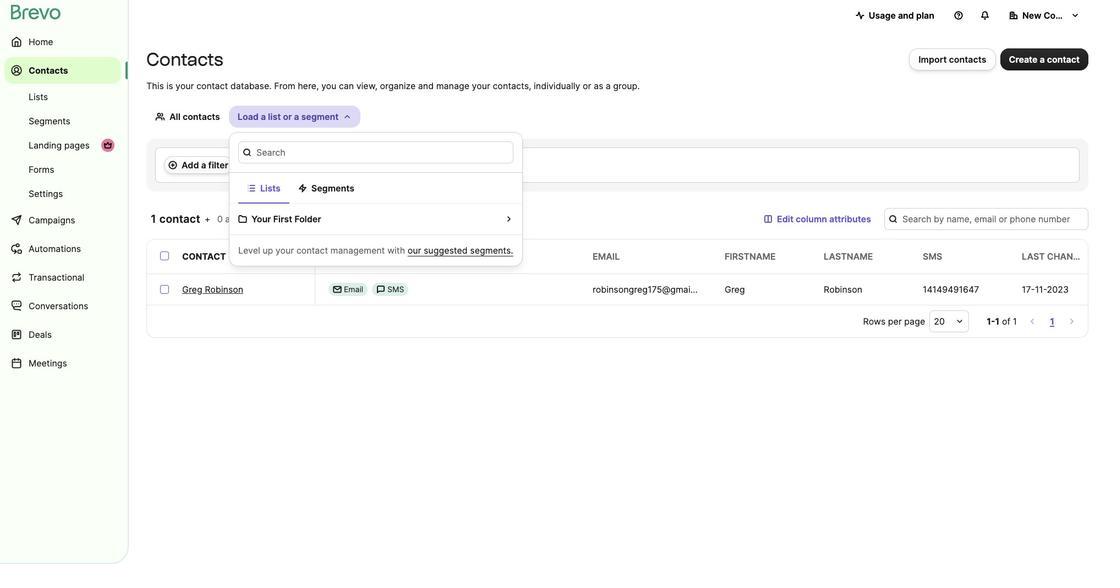 Task type: vqa. For each thing, say whether or not it's contained in the screenshot.
Create A Folder
no



Task type: describe. For each thing, give the bounding box(es) containing it.
usage and plan
[[869, 10, 935, 21]]

per
[[888, 316, 902, 327]]

edit column attributes
[[777, 214, 872, 225]]

robinsongreg175@gmail.com
[[593, 284, 713, 295]]

this is your contact database. from here, you can view, organize and manage your contacts, individually or as a group.
[[146, 80, 640, 91]]

you
[[321, 80, 337, 91]]

1 vertical spatial sms
[[388, 285, 404, 294]]

conversations
[[29, 301, 88, 312]]

group.
[[613, 80, 640, 91]]

segments link for topmost lists link
[[4, 110, 121, 132]]

transactional link
[[4, 264, 121, 291]]

company
[[1044, 10, 1085, 21]]

here,
[[298, 80, 319, 91]]

your first folder
[[252, 214, 321, 225]]

as
[[594, 80, 604, 91]]

0 vertical spatial or
[[583, 80, 591, 91]]

tab list containing lists
[[230, 173, 522, 204]]

contact left +
[[159, 213, 200, 226]]

edit column attributes button
[[755, 208, 880, 230]]

load a list or a segment
[[238, 111, 339, 122]]

17-
[[1022, 284, 1036, 295]]

blocklisted
[[461, 251, 521, 262]]

column
[[796, 214, 828, 225]]

deals link
[[4, 322, 121, 348]]

1 horizontal spatial sms
[[923, 251, 943, 262]]

this
[[146, 80, 164, 91]]

new company button
[[1001, 4, 1089, 26]]

last
[[1022, 251, 1045, 262]]

contacts,
[[493, 80, 532, 91]]

11-
[[1036, 284, 1047, 295]]

home link
[[4, 29, 121, 55]]

import contacts
[[919, 54, 987, 65]]

deals
[[29, 329, 52, 340]]

forms link
[[4, 159, 121, 181]]

left___c25ys image
[[333, 285, 342, 294]]

usage
[[869, 10, 896, 21]]

is
[[166, 80, 173, 91]]

folder
[[295, 214, 321, 225]]

1 left of
[[996, 316, 1000, 327]]

filter
[[208, 160, 228, 171]]

0
[[217, 214, 223, 225]]

1 right of
[[1013, 316, 1017, 327]]

create
[[1009, 54, 1038, 65]]

0 horizontal spatial contacts
[[29, 65, 68, 76]]

from
[[274, 80, 295, 91]]

contact
[[182, 251, 226, 262]]

load
[[238, 111, 259, 122]]

0 horizontal spatial and
[[418, 80, 434, 91]]

left___rvooi image
[[104, 141, 112, 150]]

robinson inside greg robinson link
[[205, 284, 243, 295]]

20
[[934, 316, 945, 327]]

0 vertical spatial lists
[[29, 91, 48, 102]]

landing pages link
[[4, 134, 121, 156]]

0 vertical spatial lists link
[[4, 86, 121, 108]]

add a filter button
[[164, 156, 233, 174]]

up
[[263, 245, 273, 256]]

import
[[919, 54, 947, 65]]

2 horizontal spatial your
[[472, 80, 490, 91]]

0 horizontal spatial segments
[[29, 116, 70, 127]]

greg robinson
[[182, 284, 243, 295]]

2 robinson from the left
[[824, 284, 863, 295]]

list
[[268, 111, 281, 122]]

17-11-2023
[[1022, 284, 1069, 295]]

meetings
[[29, 358, 67, 369]]

usage and plan button
[[847, 4, 944, 26]]

rows
[[864, 316, 886, 327]]

contact inside create a contact button
[[1048, 54, 1080, 65]]

campaigns link
[[4, 207, 121, 233]]

load a list or a segment button
[[229, 106, 361, 128]]

greg for greg robinson
[[182, 284, 202, 295]]

email
[[593, 251, 620, 262]]

contacts link
[[4, 57, 121, 84]]

page
[[905, 316, 926, 327]]

home
[[29, 36, 53, 47]]

lastname
[[824, 251, 873, 262]]

1 button
[[1048, 314, 1057, 329]]

forms
[[29, 164, 54, 175]]

pages
[[64, 140, 90, 151]]

database.
[[231, 80, 272, 91]]

segments.
[[470, 245, 514, 256]]

last changed
[[1022, 251, 1092, 262]]

subscribed
[[329, 251, 385, 262]]

landing pages
[[29, 140, 90, 151]]

your
[[252, 214, 271, 225]]

attributes
[[830, 214, 872, 225]]

add a filter
[[182, 160, 228, 171]]

your for this is your contact database. from here, you can view, organize and manage your contacts, individually or as a group.
[[176, 80, 194, 91]]

settings link
[[4, 183, 121, 205]]

1-
[[987, 316, 996, 327]]



Task type: locate. For each thing, give the bounding box(es) containing it.
lists link inside tab list
[[238, 177, 289, 204]]

new
[[1023, 10, 1042, 21]]

0 horizontal spatial greg
[[182, 284, 202, 295]]

a for create a contact
[[1040, 54, 1045, 65]]

or
[[583, 80, 591, 91], [283, 111, 292, 122]]

or right list on the left of the page
[[283, 111, 292, 122]]

segment
[[301, 111, 339, 122]]

robinson down lastname
[[824, 284, 863, 295]]

1-1 of 1
[[987, 316, 1017, 327]]

20 button
[[930, 311, 970, 333]]

0 vertical spatial contacts
[[949, 54, 987, 65]]

campaigns
[[29, 215, 75, 226]]

1 horizontal spatial segments link
[[289, 177, 363, 203]]

segments inside tab list
[[311, 183, 355, 194]]

lists down contacts link
[[29, 91, 48, 102]]

list box containing lists
[[229, 132, 523, 266]]

segments link up the folder
[[289, 177, 363, 203]]

1 vertical spatial or
[[283, 111, 292, 122]]

0 horizontal spatial contacts
[[183, 111, 220, 122]]

0 horizontal spatial lists link
[[4, 86, 121, 108]]

individually
[[534, 80, 580, 91]]

1 down the 2023
[[1051, 316, 1055, 327]]

our
[[408, 245, 421, 256]]

0 horizontal spatial your
[[176, 80, 194, 91]]

contact right create
[[1048, 54, 1080, 65]]

0 horizontal spatial or
[[283, 111, 292, 122]]

greg robinson link
[[182, 283, 243, 296]]

your for level up your contact management with our suggested segments.
[[276, 245, 294, 256]]

with
[[388, 245, 405, 256]]

firstname
[[725, 251, 776, 262]]

lists link
[[4, 86, 121, 108], [238, 177, 289, 204]]

contacts for all contacts
[[183, 111, 220, 122]]

a for add a filter
[[201, 160, 206, 171]]

suggested
[[424, 245, 468, 256]]

contact up all contacts
[[197, 80, 228, 91]]

Search by name, email or phone number search field
[[885, 208, 1089, 230]]

contacts down home
[[29, 65, 68, 76]]

contacts right all
[[183, 111, 220, 122]]

1 vertical spatial and
[[418, 80, 434, 91]]

changed
[[1048, 251, 1092, 262]]

2 greg from the left
[[725, 284, 745, 295]]

automations link
[[4, 236, 121, 262]]

lists up your at the top of the page
[[260, 183, 281, 194]]

+
[[205, 214, 210, 225]]

landing
[[29, 140, 62, 151]]

a left list on the left of the page
[[261, 111, 266, 122]]

1 horizontal spatial or
[[583, 80, 591, 91]]

0 vertical spatial segments
[[29, 116, 70, 127]]

greg down contact
[[182, 284, 202, 295]]

a
[[1040, 54, 1045, 65], [606, 80, 611, 91], [261, 111, 266, 122], [294, 111, 299, 122], [201, 160, 206, 171]]

contact
[[1048, 54, 1080, 65], [197, 80, 228, 91], [159, 213, 200, 226], [276, 214, 307, 225], [297, 245, 328, 256]]

1 horizontal spatial lists link
[[238, 177, 289, 204]]

settings
[[29, 188, 63, 199]]

0 horizontal spatial segments link
[[4, 110, 121, 132]]

management
[[331, 245, 385, 256]]

a for load a list or a segment
[[261, 111, 266, 122]]

all contacts
[[170, 111, 220, 122]]

1 vertical spatial segments link
[[289, 177, 363, 203]]

edit
[[777, 214, 794, 225]]

1 horizontal spatial greg
[[725, 284, 745, 295]]

1 horizontal spatial your
[[276, 245, 294, 256]]

segments
[[29, 116, 70, 127], [311, 183, 355, 194]]

create a contact button
[[1001, 48, 1089, 70]]

lists link down contacts link
[[4, 86, 121, 108]]

0 horizontal spatial robinson
[[205, 284, 243, 295]]

your right the up
[[276, 245, 294, 256]]

robinson down contact
[[205, 284, 243, 295]]

1 horizontal spatial segments
[[311, 183, 355, 194]]

greg
[[182, 284, 202, 295], [725, 284, 745, 295]]

your inside list box
[[276, 245, 294, 256]]

and left manage
[[418, 80, 434, 91]]

1 horizontal spatial contacts
[[146, 49, 223, 70]]

0 vertical spatial and
[[898, 10, 914, 21]]

new company
[[1023, 10, 1085, 21]]

or inside button
[[283, 111, 292, 122]]

anonymous
[[225, 214, 273, 225]]

and
[[898, 10, 914, 21], [418, 80, 434, 91]]

robinson
[[205, 284, 243, 295], [824, 284, 863, 295]]

add
[[182, 160, 199, 171]]

sms right left___c25ys image
[[388, 285, 404, 294]]

segments link for lists link inside tab list
[[289, 177, 363, 203]]

a right add
[[201, 160, 206, 171]]

tab list
[[230, 173, 522, 204]]

or left the "as"
[[583, 80, 591, 91]]

a right the "as"
[[606, 80, 611, 91]]

segments link inside tab list
[[289, 177, 363, 203]]

meetings link
[[4, 350, 121, 377]]

segments link
[[4, 110, 121, 132], [289, 177, 363, 203]]

1 vertical spatial segments
[[311, 183, 355, 194]]

greg inside greg robinson link
[[182, 284, 202, 295]]

rows per page
[[864, 316, 926, 327]]

a right list on the left of the page
[[294, 111, 299, 122]]

1 horizontal spatial lists
[[260, 183, 281, 194]]

your right manage
[[472, 80, 490, 91]]

contact down the folder
[[297, 245, 328, 256]]

contacts right import
[[949, 54, 987, 65]]

sms up 14149491647
[[923, 251, 943, 262]]

1 horizontal spatial and
[[898, 10, 914, 21]]

14149491647
[[923, 284, 980, 295]]

transactional
[[29, 272, 84, 283]]

segments up landing on the left
[[29, 116, 70, 127]]

contacts
[[949, 54, 987, 65], [183, 111, 220, 122]]

email
[[344, 285, 363, 294]]

organize
[[380, 80, 416, 91]]

0 horizontal spatial lists
[[29, 91, 48, 102]]

a right create
[[1040, 54, 1045, 65]]

automations
[[29, 243, 81, 254]]

lists link up your at the top of the page
[[238, 177, 289, 204]]

1 left +
[[151, 213, 157, 226]]

contacts for import contacts
[[949, 54, 987, 65]]

list box
[[229, 132, 523, 266]]

1 vertical spatial lists link
[[238, 177, 289, 204]]

1 contact + 0 anonymous contact
[[151, 213, 307, 226]]

level
[[238, 245, 260, 256]]

0 vertical spatial segments link
[[4, 110, 121, 132]]

view,
[[357, 80, 378, 91]]

segments link up landing pages link
[[4, 110, 121, 132]]

import contacts button
[[910, 48, 996, 70]]

create a contact
[[1009, 54, 1080, 65]]

and inside button
[[898, 10, 914, 21]]

left___c25ys image
[[377, 285, 385, 294]]

level up your contact management with our suggested segments.
[[238, 245, 514, 256]]

1 horizontal spatial contacts
[[949, 54, 987, 65]]

0 horizontal spatial sms
[[388, 285, 404, 294]]

and left plan
[[898, 10, 914, 21]]

Search search field
[[238, 141, 514, 164]]

segments up the folder
[[311, 183, 355, 194]]

conversations link
[[4, 293, 121, 319]]

contact right your at the top of the page
[[276, 214, 307, 225]]

2023
[[1047, 284, 1069, 295]]

greg down the firstname
[[725, 284, 745, 295]]

1 horizontal spatial robinson
[[824, 284, 863, 295]]

1 greg from the left
[[182, 284, 202, 295]]

your right is
[[176, 80, 194, 91]]

1 vertical spatial contacts
[[183, 111, 220, 122]]

all
[[170, 111, 181, 122]]

1 robinson from the left
[[205, 284, 243, 295]]

greg for greg
[[725, 284, 745, 295]]

first
[[273, 214, 292, 225]]

contacts inside button
[[949, 54, 987, 65]]

0 vertical spatial sms
[[923, 251, 943, 262]]

1 vertical spatial lists
[[260, 183, 281, 194]]

contacts up is
[[146, 49, 223, 70]]

contact inside 1 contact + 0 anonymous contact
[[276, 214, 307, 225]]

1 inside "button"
[[1051, 316, 1055, 327]]

plan
[[917, 10, 935, 21]]



